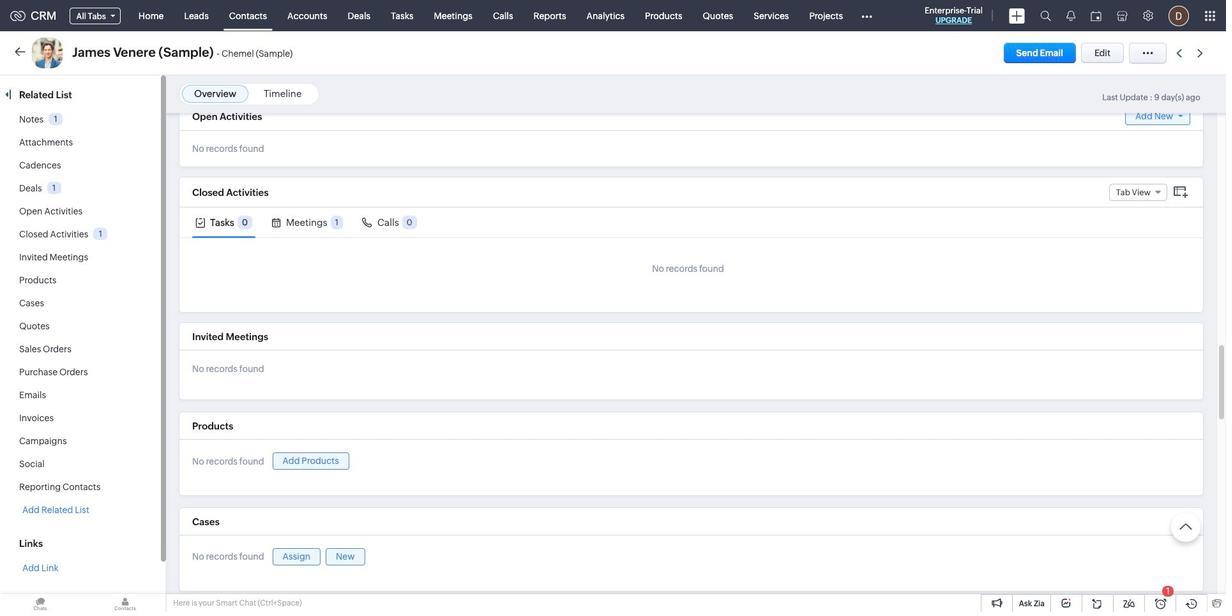 Task type: describe. For each thing, give the bounding box(es) containing it.
2 tab from the left
[[268, 208, 346, 238]]

profile element
[[1162, 0, 1198, 31]]

signals image
[[1067, 10, 1076, 21]]

chats image
[[0, 595, 81, 613]]

create menu image
[[1010, 8, 1026, 23]]

search element
[[1033, 0, 1060, 31]]

Other Modules field
[[854, 5, 881, 26]]

contacts image
[[85, 595, 166, 613]]

3 tab from the left
[[359, 208, 420, 238]]



Task type: locate. For each thing, give the bounding box(es) containing it.
next record image
[[1198, 49, 1206, 57]]

None field
[[62, 5, 128, 27], [1110, 184, 1168, 201], [62, 5, 128, 27], [1110, 184, 1168, 201]]

create menu element
[[1002, 0, 1033, 31]]

previous record image
[[1177, 49, 1183, 57]]

signals element
[[1060, 0, 1084, 31]]

logo image
[[10, 11, 26, 21]]

tab list
[[180, 208, 1204, 238]]

1 horizontal spatial tab
[[268, 208, 346, 238]]

calendar image
[[1091, 11, 1102, 21]]

tab
[[192, 208, 256, 238], [268, 208, 346, 238], [359, 208, 420, 238]]

2 horizontal spatial tab
[[359, 208, 420, 238]]

search image
[[1041, 10, 1052, 21]]

0 horizontal spatial tab
[[192, 208, 256, 238]]

profile image
[[1169, 5, 1190, 26]]

1 tab from the left
[[192, 208, 256, 238]]



Task type: vqa. For each thing, say whether or not it's contained in the screenshot.
Search element
yes



